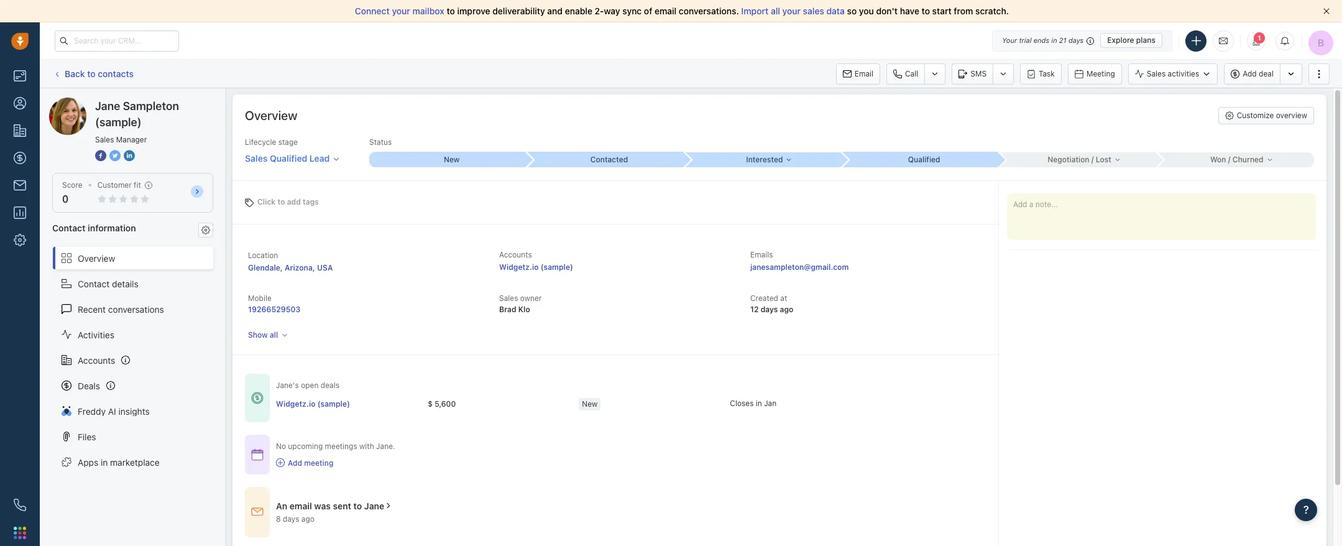 Task type: describe. For each thing, give the bounding box(es) containing it.
glendale,
[[248, 263, 283, 272]]

phone image
[[14, 499, 26, 511]]

customer fit
[[97, 180, 141, 190]]

0 vertical spatial email
[[655, 6, 677, 16]]

at
[[781, 294, 788, 303]]

negotiation / lost
[[1048, 155, 1112, 164]]

facebook circled image
[[95, 149, 106, 162]]

1 link
[[1248, 31, 1266, 50]]

emails janesampleton@gmail.com
[[751, 250, 849, 272]]

1
[[1258, 34, 1262, 41]]

call link
[[887, 63, 925, 84]]

ends
[[1034, 36, 1050, 44]]

trial
[[1020, 36, 1032, 44]]

email button
[[836, 63, 881, 84]]

meeting
[[1087, 69, 1116, 78]]

interested
[[746, 155, 783, 164]]

widgetz.io (sample)
[[276, 399, 350, 408]]

in for apps in marketplace
[[101, 457, 108, 467]]

call button
[[887, 63, 925, 84]]

0
[[62, 194, 69, 205]]

jan
[[764, 399, 777, 408]]

8 days ago
[[276, 514, 315, 523]]

no
[[276, 442, 286, 451]]

data
[[827, 6, 845, 16]]

explore plans
[[1108, 35, 1156, 45]]

sampleton for jane sampleton (sample)
[[96, 97, 138, 108]]

and
[[548, 6, 563, 16]]

scratch.
[[976, 6, 1009, 16]]

back
[[65, 68, 85, 79]]

of
[[644, 6, 653, 16]]

0 horizontal spatial ago
[[302, 514, 315, 523]]

(sample) for accounts widgetz.io (sample)
[[541, 263, 573, 272]]

jane's
[[276, 381, 299, 390]]

sms
[[971, 69, 987, 78]]

show all
[[248, 330, 278, 340]]

back to contacts link
[[52, 64, 134, 83]]

add deal button
[[1225, 63, 1281, 84]]

/ for churned
[[1229, 155, 1231, 164]]

call
[[906, 69, 919, 78]]

conversations.
[[679, 6, 739, 16]]

accounts for accounts widgetz.io (sample)
[[499, 250, 532, 259]]

customize overview button
[[1219, 107, 1315, 124]]

deals
[[321, 381, 340, 390]]

phone element
[[7, 493, 32, 517]]

task
[[1039, 69, 1055, 78]]

apps in marketplace
[[78, 457, 160, 467]]

location glendale, arizona, usa
[[248, 251, 333, 272]]

send email image
[[1220, 35, 1228, 46]]

to right the "back"
[[87, 68, 96, 79]]

to right sent
[[354, 500, 362, 511]]

customize
[[1237, 111, 1275, 120]]

fit
[[134, 180, 141, 190]]

emails
[[751, 250, 773, 259]]

in for closes in jan
[[756, 399, 762, 408]]

new link
[[369, 152, 527, 167]]

status
[[369, 137, 392, 147]]

container_wx8msf4aqz5i3rn1 image left 'widgetz.io (sample)'
[[251, 392, 264, 404]]

sms button
[[952, 63, 993, 84]]

meeting button
[[1068, 63, 1122, 84]]

jane sampleton (sample)
[[74, 97, 176, 108]]

email
[[855, 69, 874, 78]]

churned
[[1233, 155, 1264, 164]]

you
[[859, 6, 874, 16]]

linkedin circled image
[[124, 149, 135, 162]]

ago inside created at 12 days ago
[[780, 305, 794, 314]]

deal
[[1260, 69, 1274, 78]]

klo
[[519, 305, 530, 314]]

sales for sales activities
[[1147, 69, 1166, 78]]

customer
[[97, 180, 132, 190]]

lifecycle stage
[[245, 137, 298, 147]]

(sample) inside 'row'
[[318, 399, 350, 408]]

import
[[742, 6, 769, 16]]

/ for lost
[[1092, 155, 1094, 164]]

connect your mailbox link
[[355, 6, 447, 16]]

lost
[[1096, 155, 1112, 164]]

new inside "link"
[[444, 155, 460, 164]]

don't
[[877, 6, 898, 16]]

(sample) for jane sampleton (sample)
[[141, 97, 176, 108]]

days inside created at 12 days ago
[[761, 305, 778, 314]]

sales owner brad klo
[[499, 294, 542, 314]]

usa
[[317, 263, 333, 272]]

connect
[[355, 6, 390, 16]]

Search your CRM... text field
[[55, 30, 179, 51]]

stage
[[278, 137, 298, 147]]

score
[[62, 180, 83, 190]]

mobile
[[248, 294, 272, 303]]

mailbox
[[413, 6, 445, 16]]

2 horizontal spatial jane
[[364, 500, 384, 511]]

0 horizontal spatial all
[[270, 330, 278, 340]]

way
[[604, 6, 620, 16]]

deliverability
[[493, 6, 545, 16]]

so
[[847, 6, 857, 16]]

container_wx8msf4aqz5i3rn1 image inside add meeting link
[[276, 458, 285, 467]]

19266529503 link
[[248, 305, 301, 314]]

0 button
[[62, 194, 69, 205]]

apps
[[78, 457, 98, 467]]

1 horizontal spatial new
[[582, 399, 598, 408]]

0 vertical spatial days
[[1069, 36, 1084, 44]]

freshworks switcher image
[[14, 527, 26, 539]]

upcoming
[[288, 442, 323, 451]]

insights
[[118, 406, 150, 416]]

an
[[276, 500, 287, 511]]

won / churned button
[[1157, 152, 1315, 167]]

deals
[[78, 380, 100, 391]]

won / churned
[[1211, 155, 1264, 164]]



Task type: vqa. For each thing, say whether or not it's contained in the screenshot.
Topics inside the Use Topics to categorize conversations into Billing, Support, etc., and connect your customers with the right team based on their query.
no



Task type: locate. For each thing, give the bounding box(es) containing it.
add for add deal
[[1243, 69, 1257, 78]]

container_wx8msf4aqz5i3rn1 image
[[251, 392, 264, 404], [251, 448, 264, 461], [276, 458, 285, 467], [251, 506, 264, 518]]

0 vertical spatial widgetz.io (sample) link
[[499, 263, 573, 272]]

8
[[276, 514, 281, 523]]

0 vertical spatial in
[[1052, 36, 1058, 44]]

1 horizontal spatial jane
[[95, 100, 120, 113]]

accounts
[[499, 250, 532, 259], [78, 355, 115, 365]]

0 vertical spatial widgetz.io
[[499, 263, 539, 272]]

(sample)
[[141, 97, 176, 108], [95, 116, 142, 129], [541, 263, 573, 272], [318, 399, 350, 408]]

sales
[[1147, 69, 1166, 78], [95, 135, 114, 144], [245, 153, 268, 164], [499, 294, 518, 303]]

0 horizontal spatial email
[[290, 500, 312, 511]]

files
[[78, 431, 96, 442]]

0 vertical spatial all
[[771, 6, 781, 16]]

widgetz.io up owner
[[499, 263, 539, 272]]

recent conversations
[[78, 304, 164, 314]]

1 horizontal spatial all
[[771, 6, 781, 16]]

1 vertical spatial accounts
[[78, 355, 115, 365]]

add
[[287, 197, 301, 206]]

recent
[[78, 304, 106, 314]]

your
[[392, 6, 410, 16], [783, 6, 801, 16]]

in left 21
[[1052, 36, 1058, 44]]

1 horizontal spatial widgetz.io
[[499, 263, 539, 272]]

no upcoming meetings with jane.
[[276, 442, 395, 451]]

0 horizontal spatial add
[[288, 458, 302, 467]]

1 vertical spatial contact
[[78, 278, 110, 289]]

1 horizontal spatial accounts
[[499, 250, 532, 259]]

won
[[1211, 155, 1227, 164]]

score 0
[[62, 180, 83, 205]]

jane down the "back"
[[74, 97, 93, 108]]

1 horizontal spatial ago
[[780, 305, 794, 314]]

/ inside button
[[1092, 155, 1094, 164]]

(sample) for jane sampleton (sample) sales manager
[[95, 116, 142, 129]]

container_wx8msf4aqz5i3rn1 image
[[384, 501, 393, 510]]

sampleton
[[96, 97, 138, 108], [123, 100, 179, 113]]

widgetz.io inside accounts widgetz.io (sample)
[[499, 263, 539, 272]]

add meeting link
[[276, 457, 395, 468]]

sampleton down contacts
[[96, 97, 138, 108]]

sales for sales owner brad klo
[[499, 294, 518, 303]]

accounts down the activities
[[78, 355, 115, 365]]

0 horizontal spatial accounts
[[78, 355, 115, 365]]

have
[[900, 6, 920, 16]]

0 vertical spatial ago
[[780, 305, 794, 314]]

import all your sales data link
[[742, 6, 847, 16]]

was
[[314, 500, 331, 511]]

accounts for accounts
[[78, 355, 115, 365]]

all right show
[[270, 330, 278, 340]]

jane right sent
[[364, 500, 384, 511]]

1 horizontal spatial /
[[1229, 155, 1231, 164]]

won / churned link
[[1157, 152, 1315, 167]]

sales inside sales owner brad klo
[[499, 294, 518, 303]]

sampleton inside jane sampleton (sample) sales manager
[[123, 100, 179, 113]]

widgetz.io (sample) link up owner
[[499, 263, 573, 272]]

2 vertical spatial in
[[101, 457, 108, 467]]

1 your from the left
[[392, 6, 410, 16]]

in right apps on the left bottom
[[101, 457, 108, 467]]

2 horizontal spatial days
[[1069, 36, 1084, 44]]

activities
[[78, 329, 114, 340]]

contacted
[[591, 155, 628, 164]]

$
[[428, 399, 433, 408]]

2-
[[595, 6, 604, 16]]

created
[[751, 294, 779, 303]]

task button
[[1021, 63, 1062, 84]]

contact for contact information
[[52, 223, 86, 233]]

19266529503
[[248, 305, 301, 314]]

container_wx8msf4aqz5i3rn1 image down no
[[276, 458, 285, 467]]

manager
[[116, 135, 147, 144]]

freddy
[[78, 406, 106, 416]]

0 vertical spatial accounts
[[499, 250, 532, 259]]

location
[[248, 251, 278, 260]]

container_wx8msf4aqz5i3rn1 image left 8
[[251, 506, 264, 518]]

0 vertical spatial new
[[444, 155, 460, 164]]

0 horizontal spatial days
[[283, 514, 299, 523]]

1 vertical spatial all
[[270, 330, 278, 340]]

start
[[933, 6, 952, 16]]

accounts up owner
[[499, 250, 532, 259]]

0 vertical spatial contact
[[52, 223, 86, 233]]

1 / from the left
[[1092, 155, 1094, 164]]

sales left activities
[[1147, 69, 1166, 78]]

accounts inside accounts widgetz.io (sample)
[[499, 250, 532, 259]]

jane for jane sampleton (sample) sales manager
[[95, 100, 120, 113]]

contact information
[[52, 223, 136, 233]]

2 your from the left
[[783, 6, 801, 16]]

0 horizontal spatial jane
[[74, 97, 93, 108]]

jane's open deals
[[276, 381, 340, 390]]

1 horizontal spatial in
[[756, 399, 762, 408]]

days right 8
[[283, 514, 299, 523]]

container_wx8msf4aqz5i3rn1 image left no
[[251, 448, 264, 461]]

21
[[1060, 36, 1067, 44]]

sales up "brad"
[[499, 294, 518, 303]]

days right 21
[[1069, 36, 1084, 44]]

(sample) inside jane sampleton (sample) sales manager
[[95, 116, 142, 129]]

to left "start"
[[922, 6, 930, 16]]

1 vertical spatial ago
[[302, 514, 315, 523]]

1 vertical spatial add
[[288, 458, 302, 467]]

0 horizontal spatial in
[[101, 457, 108, 467]]

to left the 'add'
[[278, 197, 285, 206]]

1 vertical spatial in
[[756, 399, 762, 408]]

1 vertical spatial days
[[761, 305, 778, 314]]

janesampleton@gmail.com link
[[751, 261, 849, 274]]

mng settings image
[[202, 226, 210, 234]]

contact up recent
[[78, 278, 110, 289]]

sales inside jane sampleton (sample) sales manager
[[95, 135, 114, 144]]

(sample) down jane sampleton (sample)
[[95, 116, 142, 129]]

(sample) up owner
[[541, 263, 573, 272]]

your
[[1003, 36, 1018, 44]]

row
[[276, 391, 881, 417]]

ago down was
[[302, 514, 315, 523]]

show
[[248, 330, 268, 340]]

ago down at
[[780, 305, 794, 314]]

add down upcoming
[[288, 458, 302, 467]]

12
[[751, 305, 759, 314]]

contact for contact details
[[78, 278, 110, 289]]

all right import
[[771, 6, 781, 16]]

contact down 0 button at the left
[[52, 223, 86, 233]]

an email was sent to jane
[[276, 500, 384, 511]]

ago
[[780, 305, 794, 314], [302, 514, 315, 523]]

information
[[88, 223, 136, 233]]

meeting
[[304, 458, 334, 467]]

enable
[[565, 6, 593, 16]]

sales up facebook circled image
[[95, 135, 114, 144]]

/ inside "button"
[[1229, 155, 1231, 164]]

sampleton for jane sampleton (sample) sales manager
[[123, 100, 179, 113]]

overview
[[1277, 111, 1308, 120]]

twitter circled image
[[109, 149, 121, 162]]

0 vertical spatial overview
[[245, 108, 298, 123]]

/ right won
[[1229, 155, 1231, 164]]

all
[[771, 6, 781, 16], [270, 330, 278, 340]]

(sample) down deals
[[318, 399, 350, 408]]

0 horizontal spatial new
[[444, 155, 460, 164]]

qualified link
[[842, 152, 1000, 167]]

0 horizontal spatial qualified
[[270, 153, 307, 164]]

jane inside jane sampleton (sample) sales manager
[[95, 100, 120, 113]]

close image
[[1324, 8, 1330, 14]]

email up 8 days ago
[[290, 500, 312, 511]]

jane for jane sampleton (sample)
[[74, 97, 93, 108]]

customize overview
[[1237, 111, 1308, 120]]

1 horizontal spatial qualified
[[908, 155, 941, 164]]

1 vertical spatial widgetz.io
[[276, 399, 316, 408]]

0 horizontal spatial widgetz.io (sample) link
[[276, 398, 350, 409]]

tags
[[303, 197, 319, 206]]

add left deal
[[1243, 69, 1257, 78]]

arizona,
[[285, 263, 315, 272]]

days down created
[[761, 305, 778, 314]]

1 vertical spatial overview
[[78, 253, 115, 263]]

2 / from the left
[[1229, 155, 1231, 164]]

sales qualified lead
[[245, 153, 330, 164]]

1 horizontal spatial overview
[[245, 108, 298, 123]]

1 horizontal spatial email
[[655, 6, 677, 16]]

widgetz.io (sample) link down open at the left bottom
[[276, 398, 350, 409]]

1 horizontal spatial add
[[1243, 69, 1257, 78]]

1 vertical spatial email
[[290, 500, 312, 511]]

sales down lifecycle
[[245, 153, 268, 164]]

$ 5,600
[[428, 399, 456, 408]]

1 horizontal spatial widgetz.io (sample) link
[[499, 263, 573, 272]]

0 horizontal spatial your
[[392, 6, 410, 16]]

sales for sales qualified lead
[[245, 153, 268, 164]]

row containing closes in jan
[[276, 391, 881, 417]]

2 vertical spatial days
[[283, 514, 299, 523]]

email right of
[[655, 6, 677, 16]]

widgetz.io
[[499, 263, 539, 272], [276, 399, 316, 408]]

mobile 19266529503
[[248, 294, 301, 314]]

add deal
[[1243, 69, 1274, 78]]

5,600
[[435, 399, 456, 408]]

your left sales
[[783, 6, 801, 16]]

/
[[1092, 155, 1094, 164], [1229, 155, 1231, 164]]

sampleton up manager
[[123, 100, 179, 113]]

overview up contact details
[[78, 253, 115, 263]]

jane down contacts
[[95, 100, 120, 113]]

to right mailbox
[[447, 6, 455, 16]]

contacts
[[98, 68, 134, 79]]

1 vertical spatial widgetz.io (sample) link
[[276, 398, 350, 409]]

0 vertical spatial add
[[1243, 69, 1257, 78]]

contact details
[[78, 278, 139, 289]]

plans
[[1137, 35, 1156, 45]]

to
[[447, 6, 455, 16], [922, 6, 930, 16], [87, 68, 96, 79], [278, 197, 285, 206], [354, 500, 362, 511]]

click
[[257, 197, 276, 206]]

0 horizontal spatial overview
[[78, 253, 115, 263]]

1 horizontal spatial days
[[761, 305, 778, 314]]

1 vertical spatial new
[[582, 399, 598, 408]]

improve
[[457, 6, 490, 16]]

your left mailbox
[[392, 6, 410, 16]]

/ left 'lost'
[[1092, 155, 1094, 164]]

jane sampleton (sample) sales manager
[[95, 100, 179, 144]]

add for add meeting
[[288, 458, 302, 467]]

explore
[[1108, 35, 1135, 45]]

2 horizontal spatial in
[[1052, 36, 1058, 44]]

overview up lifecycle stage
[[245, 108, 298, 123]]

(sample) up manager
[[141, 97, 176, 108]]

(sample) inside accounts widgetz.io (sample)
[[541, 263, 573, 272]]

freddy ai insights
[[78, 406, 150, 416]]

0 horizontal spatial /
[[1092, 155, 1094, 164]]

negotiation / lost button
[[1000, 152, 1157, 167]]

lifecycle
[[245, 137, 276, 147]]

lead
[[310, 153, 330, 164]]

sync
[[623, 6, 642, 16]]

add inside button
[[1243, 69, 1257, 78]]

1 horizontal spatial your
[[783, 6, 801, 16]]

widgetz.io down the jane's
[[276, 399, 316, 408]]

janesampleton@gmail.com
[[751, 263, 849, 272]]

0 horizontal spatial widgetz.io
[[276, 399, 316, 408]]

in left jan
[[756, 399, 762, 408]]



